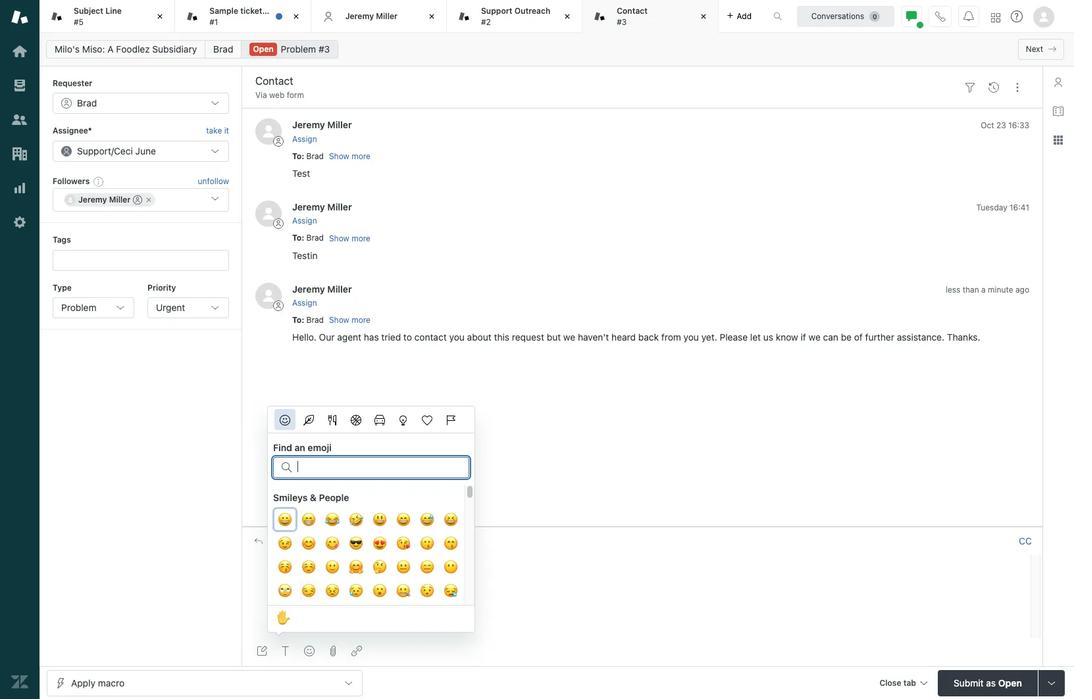 Task type: vqa. For each thing, say whether or not it's contained in the screenshot.
Guide LINK
no



Task type: describe. For each thing, give the bounding box(es) containing it.
views image
[[11, 77, 28, 94]]

assign for test
[[292, 134, 317, 144]]

show for testin
[[329, 233, 349, 243]]

assign button for testin
[[292, 215, 317, 227]]

sample
[[210, 6, 238, 16]]

subject line #5
[[74, 6, 122, 27]]

jeremy for test
[[292, 119, 325, 131]]

take
[[206, 126, 222, 136]]

people
[[319, 492, 349, 504]]

ticket:
[[240, 6, 265, 16]]

oct
[[981, 121, 995, 131]]

of
[[854, 332, 863, 343]]

hello.
[[292, 332, 317, 343]]

1 we from the left
[[564, 332, 576, 343]]

#1
[[210, 17, 218, 27]]

avatar image for hello. our agent has tried to contact you about this request but we haven't heard back from you yet. please let us know if we can be of further assistance. thanks.
[[255, 283, 282, 309]]

problem
[[61, 302, 96, 313]]

😮️
[[373, 582, 387, 601]]

close image for contact
[[697, 10, 710, 23]]

outreach
[[515, 6, 551, 16]]

assign for testin
[[292, 216, 317, 226]]

jeremy miller assign for hello.
[[292, 284, 352, 308]]

next button
[[1018, 39, 1065, 60]]

smileys & people
[[273, 492, 349, 504]]

yet.
[[702, 332, 717, 343]]

🙂️
[[325, 558, 340, 577]]

jeremy for hello.
[[292, 284, 325, 295]]

brad for test
[[306, 151, 324, 161]]

more for test
[[352, 151, 371, 161]]

assistance.
[[897, 332, 945, 343]]

😅️
[[420, 511, 435, 530]]

assign button for hello.
[[292, 298, 317, 309]]

😋️
[[325, 535, 340, 554]]

jeremy miller
[[345, 11, 398, 21]]

main element
[[0, 0, 40, 700]]

1 close image from the left
[[289, 10, 303, 23]]

😗️
[[420, 535, 435, 554]]

contact #3
[[617, 6, 648, 27]]

to : brad show more hello. our agent has tried to contact you about this request but we haven't heard back from you yet. please let us know if we can be of further assistance. thanks.
[[292, 315, 981, 343]]

to
[[404, 332, 412, 343]]

😪️
[[444, 582, 458, 601]]

problem button
[[53, 298, 134, 319]]

😚️
[[278, 558, 292, 577]]

find
[[273, 442, 292, 454]]

as
[[986, 678, 996, 689]]

close image for support outreach
[[561, 10, 574, 23]]

assign for hello.
[[292, 298, 317, 308]]

😥️
[[349, 582, 363, 601]]

organizations image
[[11, 145, 28, 163]]

heard
[[612, 332, 636, 343]]

16:33
[[1009, 121, 1030, 131]]

type
[[53, 283, 72, 293]]

😐️
[[396, 558, 411, 577]]

show for test
[[329, 151, 349, 161]]

miller for hello.
[[327, 284, 352, 295]]

😆️ 😉️
[[278, 511, 458, 554]]

tried
[[381, 332, 401, 343]]

minute
[[988, 285, 1014, 295]]

web
[[269, 90, 285, 100]]

further
[[865, 332, 895, 343]]

submit as open
[[954, 678, 1022, 689]]

more for testin
[[352, 233, 371, 243]]

brad for hello.
[[306, 315, 324, 325]]

😶️ 🙄️
[[278, 558, 458, 601]]

testin
[[292, 250, 318, 261]]

customer context image
[[1053, 77, 1064, 88]]

tabs tab list
[[40, 0, 760, 33]]

2 we from the left
[[809, 332, 821, 343]]

avatar image for test
[[255, 119, 282, 145]]

us
[[764, 332, 774, 343]]

miller inside jeremy miller tab
[[376, 11, 398, 21]]

thanks.
[[947, 332, 981, 343]]

: for hello. our agent has tried to contact you about this request but we haven't heard back from you yet. please let us know if we can be of further assistance. thanks.
[[302, 315, 304, 325]]

from
[[662, 332, 681, 343]]

knowledge image
[[1053, 106, 1064, 117]]

know
[[776, 332, 798, 343]]

reporting image
[[11, 180, 28, 197]]

avatar image for testin
[[255, 201, 282, 227]]

Public reply composer text field
[[249, 556, 1027, 583]]

can
[[823, 332, 839, 343]]

😃️
[[373, 511, 387, 530]]

😉️
[[278, 535, 292, 554]]

23
[[997, 121, 1007, 131]]

let
[[750, 332, 761, 343]]

Oct 23 16:33 text field
[[981, 121, 1030, 131]]

test
[[292, 168, 310, 179]]

to for to
[[348, 536, 358, 547]]

miso:
[[82, 43, 105, 55]]

next
[[1026, 44, 1043, 54]]

add attachment image
[[328, 647, 338, 657]]

submit
[[954, 678, 984, 689]]

2 you from the left
[[684, 332, 699, 343]]

less than a minute ago text field
[[946, 285, 1030, 295]]

☺️
[[302, 558, 316, 577]]

events image
[[989, 82, 999, 93]]

brad for testin
[[306, 233, 324, 243]]

😙️
[[444, 535, 458, 554]]

jeremy miller link for testin
[[292, 201, 352, 213]]

less than a minute ago
[[946, 285, 1030, 295]]

😄️
[[396, 511, 411, 530]]

support
[[481, 6, 513, 16]]

tab containing sample ticket: meet the ticket
[[175, 0, 325, 33]]



Task type: locate. For each thing, give the bounding box(es) containing it.
😙️ 😚️
[[278, 535, 458, 577]]

1 vertical spatial open
[[999, 678, 1022, 689]]

1 show from the top
[[329, 151, 349, 161]]

2 vertical spatial assign button
[[292, 298, 317, 309]]

2 more from the top
[[352, 233, 371, 243]]

ticket
[[303, 6, 325, 16]]

close image for subject line
[[154, 10, 167, 23]]

to for to : brad show more test
[[292, 151, 302, 161]]

2 show from the top
[[329, 233, 349, 243]]

has
[[364, 332, 379, 343]]

1 horizontal spatial you
[[684, 332, 699, 343]]

draft mode image
[[257, 647, 267, 657]]

assign button up test
[[292, 133, 317, 145]]

emoji
[[308, 442, 332, 454]]

conversations
[[812, 11, 865, 21]]

2 vertical spatial jeremy miller link
[[292, 284, 352, 295]]

0 horizontal spatial close image
[[289, 10, 303, 23]]

0 vertical spatial :
[[302, 151, 304, 161]]

jeremy miller link for test
[[292, 119, 352, 131]]

2 vertical spatial show more button
[[329, 315, 371, 327]]

jeremy
[[345, 11, 374, 21], [292, 119, 325, 131], [292, 201, 325, 213], [292, 284, 325, 295]]

to inside to : brad show more hello. our agent has tried to contact you about this request but we haven't heard back from you yet. please let us know if we can be of further assistance. thanks.
[[292, 315, 302, 325]]

get started image
[[11, 43, 28, 60]]

😑️
[[420, 558, 435, 577]]

1 assign button from the top
[[292, 133, 317, 145]]

: inside to : brad show more testin
[[302, 233, 304, 243]]

insert emojis image
[[304, 647, 315, 657]]

🤔️
[[373, 558, 387, 577]]

2 close image from the left
[[561, 10, 574, 23]]

3 show more button from the top
[[329, 315, 371, 327]]

1 show more button from the top
[[329, 151, 371, 163]]

we right if
[[809, 332, 821, 343]]

subsidiary
[[152, 43, 197, 55]]

our
[[319, 332, 335, 343]]

jeremy miller link down form
[[292, 119, 352, 131]]

: inside to : brad show more hello. our agent has tried to contact you about this request but we haven't heard back from you yet. please let us know if we can be of further assistance. thanks.
[[302, 315, 304, 325]]

show inside to : brad show more hello. our agent has tried to contact you about this request but we haven't heard back from you yet. please let us know if we can be of further assistance. thanks.
[[329, 316, 349, 325]]

3 : from the top
[[302, 315, 304, 325]]

2 avatar image from the top
[[255, 201, 282, 227]]

0 vertical spatial avatar image
[[255, 119, 282, 145]]

we right but
[[564, 332, 576, 343]]

😍️
[[373, 535, 387, 554]]

1 you from the left
[[449, 332, 465, 343]]

: up test
[[302, 151, 304, 161]]

#5
[[74, 17, 84, 27]]

3 show from the top
[[329, 316, 349, 325]]

1 vertical spatial show
[[329, 233, 349, 243]]

show more button for test
[[329, 151, 371, 163]]

brad inside to : brad show more test
[[306, 151, 324, 161]]

open link
[[241, 40, 339, 59]]

customers image
[[11, 111, 28, 128]]

show inside to : brad show more test
[[329, 151, 349, 161]]

brad inside to : brad show more hello. our agent has tried to contact you about this request but we haven't heard back from you yet. please let us know if we can be of further assistance. thanks.
[[306, 315, 324, 325]]

😯️
[[420, 582, 435, 601]]

line
[[105, 6, 122, 16]]

1 vertical spatial show more button
[[329, 233, 371, 245]]

zendesk image
[[11, 674, 28, 691]]

show more button for testin
[[329, 233, 371, 245]]

avatar image
[[255, 119, 282, 145], [255, 201, 282, 227], [255, 283, 282, 309]]

jeremy miller assign for testin
[[292, 201, 352, 226]]

tuesday
[[977, 203, 1008, 213]]

than
[[963, 285, 979, 295]]

brad down #1
[[213, 43, 233, 55]]

2 close image from the left
[[425, 10, 438, 23]]

more inside to : brad show more test
[[352, 151, 371, 161]]

get help image
[[1011, 11, 1023, 22]]

3 assign button from the top
[[292, 298, 317, 309]]

jeremy miller tab
[[311, 0, 447, 33]]

0 vertical spatial open
[[253, 44, 274, 54]]

back
[[639, 332, 659, 343]]

#2
[[481, 17, 491, 27]]

to right 😋️ in the bottom left of the page
[[348, 536, 358, 547]]

jeremy miller link
[[292, 119, 352, 131], [292, 201, 352, 213], [292, 284, 352, 295]]

assign button for test
[[292, 133, 317, 145]]

haven't
[[578, 332, 609, 343]]

via web form
[[255, 90, 304, 100]]

add link (cmd k) image
[[352, 647, 362, 657]]

1 vertical spatial avatar image
[[255, 201, 282, 227]]

contact
[[415, 332, 447, 343]]

2 tab from the left
[[175, 0, 325, 33]]

form
[[287, 90, 304, 100]]

0 vertical spatial assign button
[[292, 133, 317, 145]]

it
[[224, 126, 229, 136]]

brad up the hello.
[[306, 315, 324, 325]]

1 horizontal spatial open
[[999, 678, 1022, 689]]

to up the hello.
[[292, 315, 302, 325]]

0 vertical spatial jeremy miller assign
[[292, 119, 352, 144]]

more inside to : brad show more testin
[[352, 233, 371, 243]]

🤗️
[[349, 558, 363, 577]]

miller for testin
[[327, 201, 352, 213]]

subject
[[74, 6, 103, 16]]

via
[[255, 90, 267, 100]]

this
[[494, 332, 510, 343]]

:
[[302, 151, 304, 161], [302, 233, 304, 243], [302, 315, 304, 325]]

close image inside jeremy miller tab
[[425, 10, 438, 23]]

less
[[946, 285, 961, 295]]

smileys
[[273, 492, 308, 504]]

1 horizontal spatial close image
[[425, 10, 438, 23]]

jeremy miller link for hello.
[[292, 284, 352, 295]]

jeremy right "ticket"
[[345, 11, 374, 21]]

1 vertical spatial assign button
[[292, 215, 317, 227]]

to for to : brad show more testin
[[292, 233, 302, 243]]

0 vertical spatial assign
[[292, 134, 317, 144]]

assign up the hello.
[[292, 298, 317, 308]]

zendesk support image
[[11, 9, 28, 26]]

0 horizontal spatial close image
[[154, 10, 167, 23]]

to for to : brad show more hello. our agent has tried to contact you about this request but we haven't heard back from you yet. please let us know if we can be of further assistance. thanks.
[[292, 315, 302, 325]]

urgent
[[156, 302, 185, 313]]

3 close image from the left
[[697, 10, 710, 23]]

: for testin
[[302, 233, 304, 243]]

1 close image from the left
[[154, 10, 167, 23]]

format text image
[[280, 647, 291, 657]]

more
[[352, 151, 371, 161], [352, 233, 371, 243], [352, 316, 371, 325]]

ago
[[1016, 285, 1030, 295]]

meet
[[267, 6, 287, 16]]

3 jeremy miller link from the top
[[292, 284, 352, 295]]

to : brad show more test
[[292, 151, 371, 179]]

brad up test
[[306, 151, 324, 161]]

sample ticket: meet the ticket #1
[[210, 6, 325, 27]]

tab containing support outreach
[[447, 0, 583, 33]]

2 : from the top
[[302, 233, 304, 243]]

you left about at the top of the page
[[449, 332, 465, 343]]

1 jeremy miller assign from the top
[[292, 119, 352, 144]]

zendesk products image
[[991, 13, 1001, 22]]

take it button
[[206, 125, 229, 138]]

2 show more button from the top
[[329, 233, 371, 245]]

close image left #2
[[425, 10, 438, 23]]

milo's miso: a foodlez subsidiary
[[55, 43, 197, 55]]

Find an emoji field
[[298, 458, 461, 475]]

jeremy down testin
[[292, 284, 325, 295]]

show inside to : brad show more testin
[[329, 233, 349, 243]]

jeremy down test
[[292, 201, 325, 213]]

3 avatar image from the top
[[255, 283, 282, 309]]

request
[[512, 332, 544, 343]]

jeremy miller assign up to : brad show more test
[[292, 119, 352, 144]]

&
[[310, 492, 317, 504]]

secondary element
[[40, 36, 1074, 63]]

🙄️
[[278, 582, 292, 601]]

😂️
[[325, 511, 340, 530]]

unfollow
[[198, 176, 229, 186]]

jeremy miller assign up to : brad show more testin
[[292, 201, 352, 226]]

conversations button
[[797, 6, 895, 27]]

1 vertical spatial jeremy miller link
[[292, 201, 352, 213]]

cc button
[[1019, 536, 1032, 548]]

0 horizontal spatial open
[[253, 44, 274, 54]]

to inside to : brad show more testin
[[292, 233, 302, 243]]

edit user image
[[406, 537, 415, 546]]

assign up testin
[[292, 216, 317, 226]]

brad up testin
[[306, 233, 324, 243]]

1 jeremy miller link from the top
[[292, 119, 352, 131]]

contact
[[617, 6, 648, 16]]

jeremy miller assign for test
[[292, 119, 352, 144]]

more inside to : brad show more hello. our agent has tried to contact you about this request but we haven't heard back from you yet. please let us know if we can be of further assistance. thanks.
[[352, 316, 371, 325]]

0 vertical spatial more
[[352, 151, 371, 161]]

1 assign from the top
[[292, 134, 317, 144]]

open down "sample ticket: meet the ticket #1"
[[253, 44, 274, 54]]

jeremy miller link down test
[[292, 201, 352, 213]]

1 avatar image from the top
[[255, 119, 282, 145]]

2 vertical spatial assign
[[292, 298, 317, 308]]

jeremy miller assign up our
[[292, 284, 352, 308]]

assign button up testin
[[292, 215, 317, 227]]

2 assign from the top
[[292, 216, 317, 226]]

tuesday 16:41
[[977, 203, 1030, 213]]

show more button for hello.
[[329, 315, 371, 327]]

agent
[[337, 332, 361, 343]]

🤣️
[[349, 511, 363, 530]]

assign up test
[[292, 134, 317, 144]]

milo's
[[55, 43, 80, 55]]

0 horizontal spatial you
[[449, 332, 465, 343]]

😊️
[[302, 535, 316, 554]]

😏️
[[302, 582, 316, 601]]

2 vertical spatial :
[[302, 315, 304, 325]]

2 horizontal spatial close image
[[697, 10, 710, 23]]

jeremy inside jeremy miller tab
[[345, 11, 374, 21]]

close image left "ticket"
[[289, 10, 303, 23]]

a
[[108, 43, 114, 55]]

2 vertical spatial more
[[352, 316, 371, 325]]

: for test
[[302, 151, 304, 161]]

2 jeremy miller link from the top
[[292, 201, 352, 213]]

3 jeremy miller assign from the top
[[292, 284, 352, 308]]

please
[[720, 332, 748, 343]]

more for hello.
[[352, 316, 371, 325]]

😎️
[[349, 535, 363, 554]]

admin image
[[11, 214, 28, 231]]

1 tab from the left
[[40, 0, 175, 33]]

2 assign button from the top
[[292, 215, 317, 227]]

urgent button
[[147, 298, 229, 319]]

brad inside secondary element
[[213, 43, 233, 55]]

2 jeremy miller assign from the top
[[292, 201, 352, 226]]

but
[[547, 332, 561, 343]]

show more button
[[329, 151, 371, 163], [329, 233, 371, 245], [329, 315, 371, 327]]

milo's miso: a foodlez subsidiary link
[[46, 40, 206, 59]]

open right 'as'
[[999, 678, 1022, 689]]

😶️
[[444, 558, 458, 577]]

0 vertical spatial show more button
[[329, 151, 371, 163]]

close image
[[289, 10, 303, 23], [425, 10, 438, 23]]

tab containing subject line
[[40, 0, 175, 33]]

miller
[[376, 11, 398, 21], [327, 119, 352, 131], [327, 201, 352, 213], [327, 284, 352, 295]]

2 vertical spatial jeremy miller assign
[[292, 284, 352, 308]]

0 vertical spatial jeremy miller link
[[292, 119, 352, 131]]

0 horizontal spatial we
[[564, 332, 576, 343]]

oct 23 16:33
[[981, 121, 1030, 131]]

open inside secondary element
[[253, 44, 274, 54]]

foodlez
[[116, 43, 150, 55]]

find an emoji
[[273, 442, 332, 454]]

jeremy miller link down testin
[[292, 284, 352, 295]]

: up the hello.
[[302, 315, 304, 325]]

1 vertical spatial assign
[[292, 216, 317, 226]]

3 more from the top
[[352, 316, 371, 325]]

: inside to : brad show more test
[[302, 151, 304, 161]]

1 more from the top
[[352, 151, 371, 161]]

2 vertical spatial show
[[329, 316, 349, 325]]

0 vertical spatial show
[[329, 151, 349, 161]]

open
[[253, 44, 274, 54], [999, 678, 1022, 689]]

🤐️
[[396, 582, 411, 601]]

unfollow button
[[198, 176, 229, 188]]

to up test
[[292, 151, 302, 161]]

Tuesday 16:41 text field
[[977, 203, 1030, 213]]

1 vertical spatial more
[[352, 233, 371, 243]]

😀️
[[278, 511, 292, 530]]

conversationlabel log
[[242, 108, 1043, 527]]

be
[[841, 332, 852, 343]]

jeremy for testin
[[292, 201, 325, 213]]

3 tab from the left
[[447, 0, 583, 33]]

tab
[[40, 0, 175, 33], [175, 0, 325, 33], [447, 0, 583, 33], [583, 0, 719, 33]]

miller for test
[[327, 119, 352, 131]]

1 : from the top
[[302, 151, 304, 161]]

Subject field
[[253, 73, 956, 89]]

2 vertical spatial avatar image
[[255, 283, 282, 309]]

brad inside to : brad show more testin
[[306, 233, 324, 243]]

a
[[982, 285, 986, 295]]

apps image
[[1053, 135, 1064, 145]]

1 horizontal spatial close image
[[561, 10, 574, 23]]

brad right the klobrad84@gmail.com icon
[[382, 536, 401, 546]]

klobrad84@gmail.com image
[[369, 536, 380, 547]]

you left yet.
[[684, 332, 699, 343]]

1 horizontal spatial we
[[809, 332, 821, 343]]

to : brad show more testin
[[292, 233, 371, 261]]

4 tab from the left
[[583, 0, 719, 33]]

: up testin
[[302, 233, 304, 243]]

support outreach #2
[[481, 6, 551, 27]]

3 assign from the top
[[292, 298, 317, 308]]

16:41
[[1010, 203, 1030, 213]]

to inside to : brad show more test
[[292, 151, 302, 161]]

1 vertical spatial :
[[302, 233, 304, 243]]

1 vertical spatial jeremy miller assign
[[292, 201, 352, 226]]

assign button up the hello.
[[292, 298, 317, 309]]

😆️
[[444, 511, 458, 530]]

close image
[[154, 10, 167, 23], [561, 10, 574, 23], [697, 10, 710, 23]]

we
[[564, 332, 576, 343], [809, 332, 821, 343]]

jeremy down form
[[292, 119, 325, 131]]

tab containing contact
[[583, 0, 719, 33]]

show for hello.
[[329, 316, 349, 325]]

to up testin
[[292, 233, 302, 243]]



